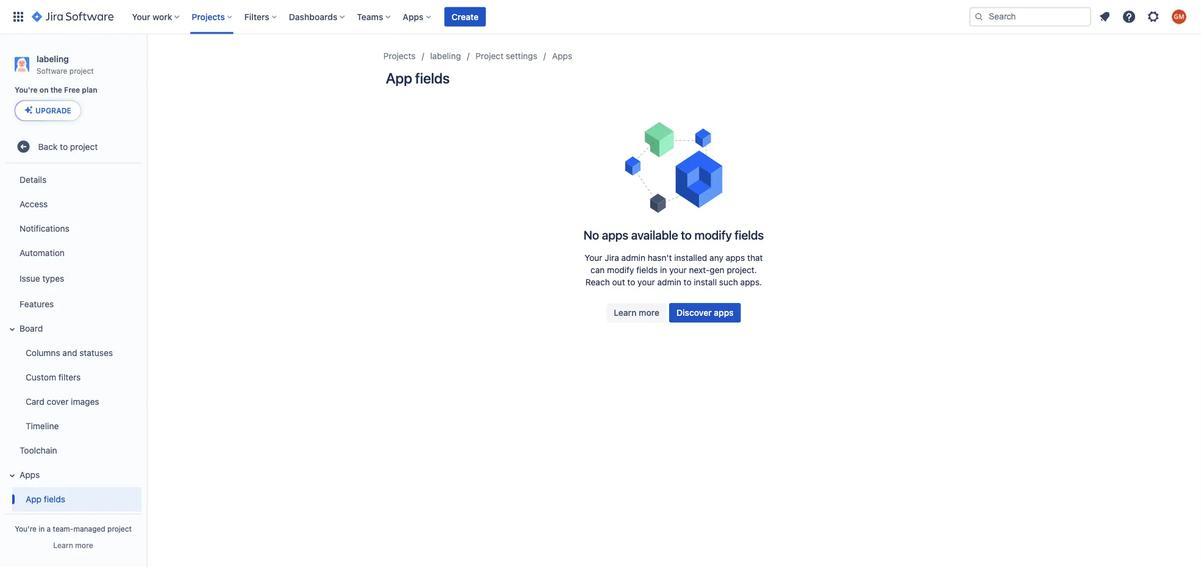 Task type: locate. For each thing, give the bounding box(es) containing it.
0 vertical spatial projects
[[192, 12, 225, 22]]

1 horizontal spatial apps
[[403, 12, 424, 22]]

1 horizontal spatial more
[[639, 308, 660, 318]]

1 horizontal spatial in
[[660, 265, 667, 275]]

on
[[40, 86, 49, 94]]

admin down hasn't
[[658, 277, 682, 287]]

1 vertical spatial expand image
[[5, 468, 20, 483]]

in down hasn't
[[660, 265, 667, 275]]

to down next-
[[684, 277, 692, 287]]

modify
[[695, 228, 732, 242], [607, 265, 634, 275]]

app fields up a
[[26, 494, 65, 504]]

you're on the free plan
[[15, 86, 97, 94]]

2 expand image from the top
[[5, 468, 20, 483]]

notifications link
[[5, 216, 142, 241]]

app down projects link
[[386, 70, 412, 87]]

0 horizontal spatial learn more
[[53, 541, 93, 550]]

1 horizontal spatial your
[[585, 253, 603, 263]]

your up can
[[585, 253, 603, 263]]

2 horizontal spatial apps
[[552, 51, 573, 61]]

projects for projects link
[[384, 51, 416, 61]]

labeling down create button
[[430, 51, 461, 61]]

0 vertical spatial your
[[132, 12, 150, 22]]

app fields
[[386, 70, 450, 87], [26, 494, 65, 504]]

0 horizontal spatial in
[[39, 525, 45, 533]]

in
[[660, 265, 667, 275], [39, 525, 45, 533]]

apps up the jira
[[602, 228, 629, 242]]

columns and statuses
[[26, 348, 113, 358]]

your
[[670, 265, 687, 275], [638, 277, 655, 287]]

your work button
[[128, 7, 184, 27]]

your inside popup button
[[132, 12, 150, 22]]

fields inside your jira admin hasn't installed any apps that can modify fields in your next-gen project. reach out to your admin to install such apps.
[[637, 265, 658, 275]]

teams
[[357, 12, 383, 22]]

learn more inside button
[[614, 308, 660, 318]]

your work
[[132, 12, 172, 22]]

2 vertical spatial apps
[[714, 308, 734, 318]]

to up installed at the right
[[681, 228, 692, 242]]

filters
[[245, 12, 269, 22]]

project right managed
[[107, 525, 132, 533]]

projects down apps popup button
[[384, 51, 416, 61]]

in left a
[[39, 525, 45, 533]]

and
[[63, 348, 77, 358]]

0 horizontal spatial modify
[[607, 265, 634, 275]]

learn more button
[[607, 303, 667, 323], [53, 541, 93, 550]]

2 you're from the top
[[15, 525, 37, 533]]

learn more
[[614, 308, 660, 318], [53, 541, 93, 550]]

banner
[[0, 0, 1202, 34]]

learn for leftmost 'learn more' button
[[53, 541, 73, 550]]

apps inside your jira admin hasn't installed any apps that can modify fields in your next-gen project. reach out to your admin to install such apps.
[[726, 253, 745, 263]]

0 vertical spatial learn more button
[[607, 303, 667, 323]]

2 vertical spatial apps
[[20, 470, 40, 480]]

0 horizontal spatial app fields
[[26, 494, 65, 504]]

0 horizontal spatial your
[[132, 12, 150, 22]]

statuses
[[79, 348, 113, 358]]

0 vertical spatial modify
[[695, 228, 732, 242]]

you're left on
[[15, 86, 38, 94]]

0 horizontal spatial projects
[[192, 12, 225, 22]]

0 horizontal spatial learn
[[53, 541, 73, 550]]

1 vertical spatial projects
[[384, 51, 416, 61]]

you're for you're in a team-managed project
[[15, 525, 37, 533]]

app fields down projects link
[[386, 70, 450, 87]]

1 horizontal spatial admin
[[658, 277, 682, 287]]

apps
[[602, 228, 629, 242], [726, 253, 745, 263], [714, 308, 734, 318]]

projects button
[[188, 7, 237, 27]]

learn down out at the right
[[614, 308, 637, 318]]

details link
[[5, 167, 142, 192]]

expand image for apps
[[5, 468, 20, 483]]

create button
[[444, 7, 486, 27]]

issue types link
[[5, 265, 142, 292]]

labeling
[[430, 51, 461, 61], [37, 54, 69, 64]]

project settings
[[476, 51, 538, 61]]

1 vertical spatial learn
[[53, 541, 73, 550]]

1 vertical spatial apps
[[552, 51, 573, 61]]

discover apps link
[[670, 303, 741, 323]]

1 you're from the top
[[15, 86, 38, 94]]

learn
[[614, 308, 637, 318], [53, 541, 73, 550]]

learn more down you're in a team-managed project
[[53, 541, 93, 550]]

apps button
[[5, 463, 142, 487]]

projects right work on the top of page
[[192, 12, 225, 22]]

your
[[132, 12, 150, 22], [585, 253, 603, 263]]

app down apps button
[[26, 494, 42, 504]]

0 vertical spatial apps
[[403, 12, 424, 22]]

expand image down the features
[[5, 322, 20, 336]]

more down managed
[[75, 541, 93, 550]]

0 horizontal spatial your
[[638, 277, 655, 287]]

your profile and settings image
[[1172, 9, 1187, 24]]

discover apps
[[677, 308, 734, 318]]

access link
[[5, 192, 142, 216]]

group containing details
[[2, 164, 142, 540]]

board button
[[5, 316, 142, 341]]

projects
[[192, 12, 225, 22], [384, 51, 416, 61]]

out
[[612, 277, 625, 287]]

1 vertical spatial admin
[[658, 277, 682, 287]]

1 horizontal spatial app
[[386, 70, 412, 87]]

apps inside button
[[20, 470, 40, 480]]

0 horizontal spatial labeling
[[37, 54, 69, 64]]

learn down team-
[[53, 541, 73, 550]]

labeling for labeling
[[430, 51, 461, 61]]

project up details link on the left
[[70, 142, 98, 152]]

app
[[386, 70, 412, 87], [26, 494, 42, 504]]

upgrade button
[[15, 101, 81, 120]]

1 horizontal spatial learn more
[[614, 308, 660, 318]]

1 vertical spatial project
[[70, 142, 98, 152]]

project inside the "labeling software project"
[[69, 66, 94, 75]]

software
[[37, 66, 67, 75]]

expand image down toolchain
[[5, 468, 20, 483]]

project up plan
[[69, 66, 94, 75]]

your for your jira admin hasn't installed any apps that can modify fields in your next-gen project. reach out to your admin to install such apps.
[[585, 253, 603, 263]]

toolchain
[[20, 445, 57, 456]]

next-
[[689, 265, 710, 275]]

0 vertical spatial apps
[[602, 228, 629, 242]]

app fields link
[[12, 487, 142, 512]]

admin
[[622, 253, 646, 263], [658, 277, 682, 287]]

apps up the 'project.'
[[726, 253, 745, 263]]

learn more down out at the right
[[614, 308, 660, 318]]

your for your work
[[132, 12, 150, 22]]

0 vertical spatial more
[[639, 308, 660, 318]]

0 horizontal spatial admin
[[622, 253, 646, 263]]

no apps available to modify fields
[[584, 228, 764, 242]]

primary element
[[7, 0, 970, 34]]

managed
[[74, 525, 105, 533]]

filters button
[[241, 7, 282, 27]]

labeling inside the "labeling software project"
[[37, 54, 69, 64]]

automation link
[[5, 241, 142, 265]]

your right out at the right
[[638, 277, 655, 287]]

0 vertical spatial app fields
[[386, 70, 450, 87]]

0 horizontal spatial more
[[75, 541, 93, 550]]

1 vertical spatial apps
[[726, 253, 745, 263]]

expand image
[[5, 322, 20, 336], [5, 468, 20, 483]]

types
[[42, 273, 64, 283]]

fields down hasn't
[[637, 265, 658, 275]]

appswitcher icon image
[[11, 9, 26, 24]]

your down installed at the right
[[670, 265, 687, 275]]

apps right discover
[[714, 308, 734, 318]]

search image
[[975, 12, 984, 22]]

you're left a
[[15, 525, 37, 533]]

apps inside popup button
[[403, 12, 424, 22]]

custom
[[26, 372, 56, 382]]

expand image inside board "button"
[[5, 322, 20, 336]]

labeling link
[[430, 49, 461, 63]]

1 vertical spatial your
[[585, 253, 603, 263]]

the
[[50, 86, 62, 94]]

labeling for labeling software project
[[37, 54, 69, 64]]

card cover images link
[[12, 390, 142, 414]]

apps
[[403, 12, 424, 22], [552, 51, 573, 61], [20, 470, 40, 480]]

1 horizontal spatial labeling
[[430, 51, 461, 61]]

to
[[60, 142, 68, 152], [681, 228, 692, 242], [628, 277, 636, 287], [684, 277, 692, 287]]

learn more button down you're in a team-managed project
[[53, 541, 93, 550]]

apps.
[[741, 277, 762, 287]]

0 vertical spatial expand image
[[5, 322, 20, 336]]

in inside your jira admin hasn't installed any apps that can modify fields in your next-gen project. reach out to your admin to install such apps.
[[660, 265, 667, 275]]

learn for right 'learn more' button
[[614, 308, 637, 318]]

0 vertical spatial project
[[69, 66, 94, 75]]

0 vertical spatial app
[[386, 70, 412, 87]]

that
[[748, 253, 763, 263]]

more
[[639, 308, 660, 318], [75, 541, 93, 550]]

can
[[591, 265, 605, 275]]

apps for apps link
[[552, 51, 573, 61]]

your left work on the top of page
[[132, 12, 150, 22]]

0 vertical spatial in
[[660, 265, 667, 275]]

1 vertical spatial in
[[39, 525, 45, 533]]

projects inside popup button
[[192, 12, 225, 22]]

project for back to project
[[70, 142, 98, 152]]

0 vertical spatial learn more
[[614, 308, 660, 318]]

jira software image
[[32, 9, 114, 24], [32, 9, 114, 24]]

back to project
[[38, 142, 98, 152]]

1 vertical spatial learn more button
[[53, 541, 93, 550]]

to right out at the right
[[628, 277, 636, 287]]

apps right teams popup button
[[403, 12, 424, 22]]

1 vertical spatial modify
[[607, 265, 634, 275]]

card
[[26, 397, 44, 407]]

modify up any
[[695, 228, 732, 242]]

1 vertical spatial you're
[[15, 525, 37, 533]]

0 horizontal spatial apps
[[20, 470, 40, 480]]

labeling up software
[[37, 54, 69, 64]]

learn more for right 'learn more' button
[[614, 308, 660, 318]]

any
[[710, 253, 724, 263]]

learn more button down out at the right
[[607, 303, 667, 323]]

team-
[[53, 525, 74, 533]]

a
[[47, 525, 51, 533]]

apps right settings
[[552, 51, 573, 61]]

0 vertical spatial learn
[[614, 308, 637, 318]]

0 vertical spatial you're
[[15, 86, 38, 94]]

1 expand image from the top
[[5, 322, 20, 336]]

your inside your jira admin hasn't installed any apps that can modify fields in your next-gen project. reach out to your admin to install such apps.
[[585, 253, 603, 263]]

1 vertical spatial learn more
[[53, 541, 93, 550]]

expand image inside apps button
[[5, 468, 20, 483]]

fields
[[415, 70, 450, 87], [735, 228, 764, 242], [637, 265, 658, 275], [44, 494, 65, 504]]

1 horizontal spatial your
[[670, 265, 687, 275]]

modify up out at the right
[[607, 265, 634, 275]]

you're
[[15, 86, 38, 94], [15, 525, 37, 533]]

1 horizontal spatial app fields
[[386, 70, 450, 87]]

admin right the jira
[[622, 253, 646, 263]]

apps down toolchain
[[20, 470, 40, 480]]

back
[[38, 142, 58, 152]]

1 horizontal spatial learn
[[614, 308, 637, 318]]

jira
[[605, 253, 619, 263]]

0 horizontal spatial app
[[26, 494, 42, 504]]

group
[[2, 164, 142, 540]]

1 vertical spatial more
[[75, 541, 93, 550]]

to right the back
[[60, 142, 68, 152]]

1 vertical spatial app fields
[[26, 494, 65, 504]]

more left discover
[[639, 308, 660, 318]]

1 horizontal spatial projects
[[384, 51, 416, 61]]



Task type: vqa. For each thing, say whether or not it's contained in the screenshot.
the 'manage' corresponding to keys
no



Task type: describe. For each thing, give the bounding box(es) containing it.
apps for no
[[602, 228, 629, 242]]

no
[[584, 228, 599, 242]]

project settings link
[[476, 49, 538, 63]]

project for labeling software project
[[69, 66, 94, 75]]

0 vertical spatial admin
[[622, 253, 646, 263]]

apps for apps popup button
[[403, 12, 424, 22]]

notifications
[[20, 223, 69, 233]]

create
[[452, 12, 479, 22]]

you're in a team-managed project
[[15, 525, 132, 533]]

you're for you're on the free plan
[[15, 86, 38, 94]]

dashboards
[[289, 12, 338, 22]]

project
[[476, 51, 504, 61]]

automation
[[20, 248, 65, 258]]

installed
[[675, 253, 708, 263]]

1 horizontal spatial learn more button
[[607, 303, 667, 323]]

timeline link
[[12, 414, 142, 438]]

back to project link
[[5, 134, 142, 159]]

available
[[631, 228, 678, 242]]

issue
[[20, 273, 40, 283]]

teams button
[[353, 7, 396, 27]]

features link
[[5, 292, 142, 316]]

images
[[71, 397, 99, 407]]

details
[[20, 175, 47, 185]]

issue types
[[20, 273, 64, 283]]

labeling software project
[[37, 54, 94, 75]]

timeline
[[26, 421, 59, 431]]

custom filters
[[26, 372, 81, 382]]

plan
[[82, 86, 97, 94]]

1 vertical spatial app
[[26, 494, 42, 504]]

banner containing your work
[[0, 0, 1202, 34]]

2 vertical spatial project
[[107, 525, 132, 533]]

more for right 'learn more' button
[[639, 308, 660, 318]]

toolchain link
[[5, 438, 142, 463]]

modify inside your jira admin hasn't installed any apps that can modify fields in your next-gen project. reach out to your admin to install such apps.
[[607, 265, 634, 275]]

columns
[[26, 348, 60, 358]]

upgrade
[[35, 106, 71, 115]]

1 horizontal spatial modify
[[695, 228, 732, 242]]

cover
[[47, 397, 69, 407]]

reach
[[586, 277, 610, 287]]

settings image
[[1147, 9, 1161, 24]]

fields down labeling link
[[415, 70, 450, 87]]

card cover images
[[26, 397, 99, 407]]

gen
[[710, 265, 725, 275]]

1 vertical spatial your
[[638, 277, 655, 287]]

board
[[20, 323, 43, 333]]

notifications image
[[1098, 9, 1113, 24]]

custom filters link
[[12, 365, 142, 390]]

more for leftmost 'learn more' button
[[75, 541, 93, 550]]

learn more for leftmost 'learn more' button
[[53, 541, 93, 550]]

your jira admin hasn't installed any apps that can modify fields in your next-gen project. reach out to your admin to install such apps.
[[585, 253, 763, 287]]

projects link
[[384, 49, 416, 63]]

expand image for board
[[5, 322, 20, 336]]

filters
[[58, 372, 81, 382]]

fields up a
[[44, 494, 65, 504]]

access
[[20, 199, 48, 209]]

0 vertical spatial your
[[670, 265, 687, 275]]

install
[[694, 277, 717, 287]]

such
[[719, 277, 738, 287]]

project.
[[727, 265, 757, 275]]

hasn't
[[648, 253, 672, 263]]

projects for projects popup button
[[192, 12, 225, 22]]

sidebar navigation image
[[133, 49, 160, 73]]

discover
[[677, 308, 712, 318]]

fields up that
[[735, 228, 764, 242]]

free
[[64, 86, 80, 94]]

features
[[20, 299, 54, 309]]

dashboards button
[[285, 7, 350, 27]]

to inside back to project link
[[60, 142, 68, 152]]

settings
[[506, 51, 538, 61]]

apps link
[[552, 49, 573, 63]]

0 horizontal spatial learn more button
[[53, 541, 93, 550]]

columns and statuses link
[[12, 341, 142, 365]]

Search field
[[970, 7, 1092, 27]]

apps button
[[399, 7, 436, 27]]

work
[[153, 12, 172, 22]]

help image
[[1122, 9, 1137, 24]]

apps for discover
[[714, 308, 734, 318]]



